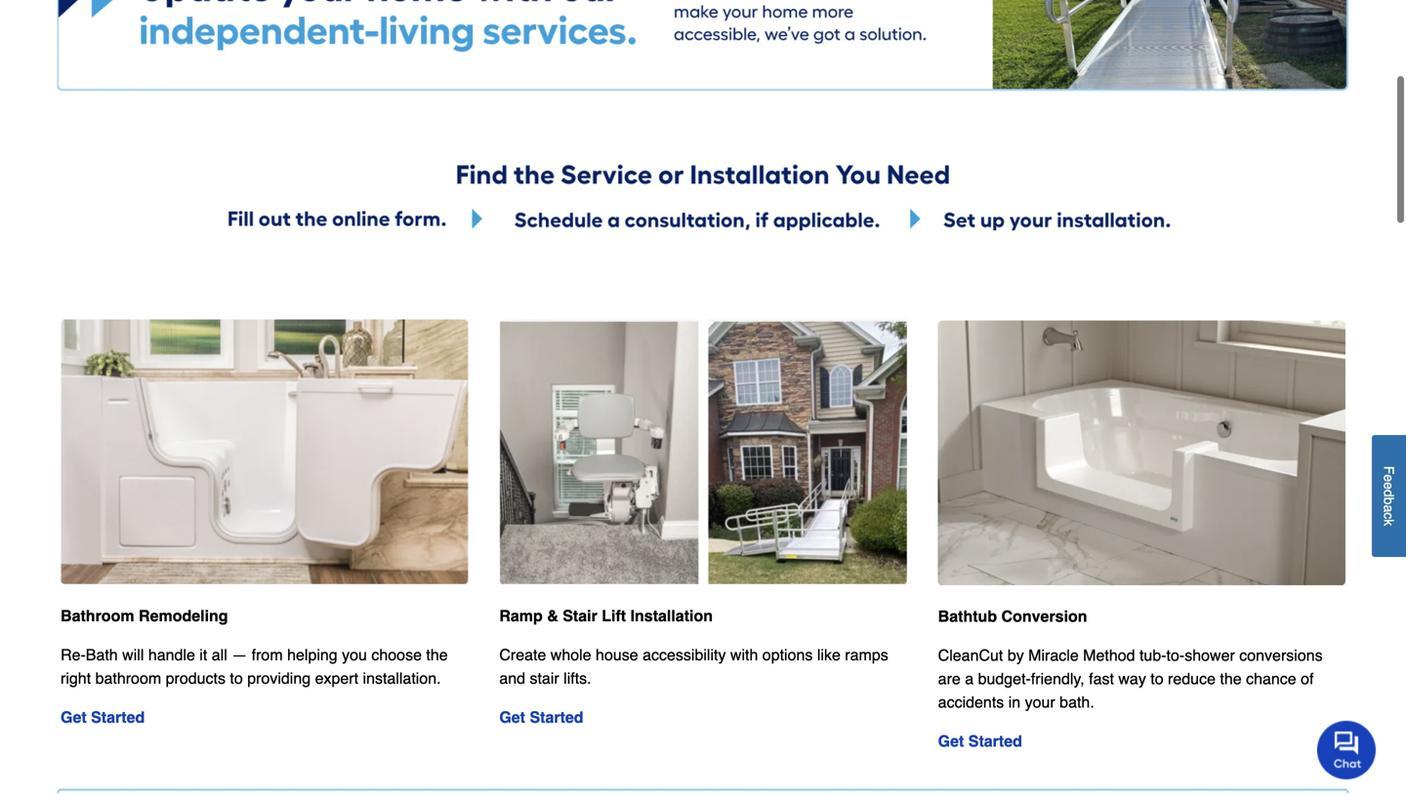 Task type: locate. For each thing, give the bounding box(es) containing it.
to inside re-bath will handle it all — from helping you choose the right bathroom products to providing expert installation.
[[230, 670, 243, 688]]

to down tub-
[[1151, 670, 1164, 689]]

&
[[547, 607, 558, 626]]

get started link
[[61, 709, 145, 727], [499, 709, 584, 727], [938, 733, 1022, 751]]

the
[[426, 647, 448, 665], [1220, 670, 1242, 689]]

bath
[[86, 647, 118, 665]]

bathtub
[[938, 608, 997, 626]]

f e e d b a c k button
[[1372, 435, 1406, 557]]

get
[[61, 709, 87, 727], [499, 709, 525, 727], [938, 733, 964, 751]]

a up 'k'
[[1381, 505, 1397, 513]]

to
[[230, 670, 243, 688], [1151, 670, 1164, 689]]

cleancut
[[938, 647, 1003, 665]]

2 horizontal spatial get started
[[938, 733, 1022, 751]]

started
[[91, 709, 145, 727], [530, 709, 584, 727], [969, 733, 1022, 751]]

0 horizontal spatial the
[[426, 647, 448, 665]]

bathtub conversion
[[938, 608, 1087, 626]]

get down 'accidents'
[[938, 733, 964, 751]]

chat invite button image
[[1317, 721, 1377, 780]]

0 vertical spatial the
[[426, 647, 448, 665]]

started for whole
[[530, 709, 584, 727]]

a bathroom with a white step-in bathtub with a built-in seat and the tub door open. image
[[61, 320, 468, 586]]

way
[[1119, 670, 1146, 689]]

started for bath
[[91, 709, 145, 727]]

tub-
[[1140, 647, 1167, 665]]

right
[[61, 670, 91, 688]]

1 horizontal spatial to
[[1151, 670, 1164, 689]]

1 vertical spatial the
[[1220, 670, 1242, 689]]

get started for create whole house accessibility with options like ramps and stair lifts.
[[499, 709, 584, 727]]

e up d
[[1381, 475, 1397, 482]]

reduce
[[1168, 670, 1216, 689]]

house
[[596, 647, 638, 665]]

0 horizontal spatial get started
[[61, 709, 145, 727]]

1 horizontal spatial a
[[1381, 505, 1397, 513]]

fast
[[1089, 670, 1114, 689]]

get started link down stair
[[499, 709, 584, 727]]

lifts.
[[564, 670, 591, 688]]

to inside cleancut by miracle method tub-to-shower conversions are a budget-friendly, fast way to reduce the chance of accidents in your bath.
[[1151, 670, 1164, 689]]

get started link for create whole house accessibility with options like ramps and stair lifts.
[[499, 709, 584, 727]]

get started down bathroom
[[61, 709, 145, 727]]

the inside re-bath will handle it all — from helping you choose the right bathroom products to providing expert installation.
[[426, 647, 448, 665]]

1 horizontal spatial the
[[1220, 670, 1242, 689]]

get started link down 'accidents'
[[938, 733, 1022, 751]]

2 horizontal spatial get
[[938, 733, 964, 751]]

get started down 'accidents'
[[938, 733, 1022, 751]]

1 vertical spatial a
[[965, 670, 974, 689]]

the down the 'shower'
[[1220, 670, 1242, 689]]

0 horizontal spatial get
[[61, 709, 87, 727]]

bathroom remodeling
[[61, 607, 228, 626]]

c
[[1381, 513, 1397, 520]]

budget-
[[978, 670, 1031, 689]]

stair
[[530, 670, 559, 688]]

2 horizontal spatial started
[[969, 733, 1022, 751]]

0 horizontal spatial a
[[965, 670, 974, 689]]

started down in
[[969, 733, 1022, 751]]

get started
[[61, 709, 145, 727], [499, 709, 584, 727], [938, 733, 1022, 751]]

get started link down bathroom
[[61, 709, 145, 727]]

like
[[817, 647, 841, 665]]

1 horizontal spatial started
[[530, 709, 584, 727]]

providing
[[247, 670, 311, 688]]

get down and
[[499, 709, 525, 727]]

the right choose
[[426, 647, 448, 665]]

by
[[1008, 647, 1024, 665]]

2 to from the left
[[1151, 670, 1164, 689]]

a right are
[[965, 670, 974, 689]]

get started down stair
[[499, 709, 584, 727]]

2 horizontal spatial get started link
[[938, 733, 1022, 751]]

a stair lift chair inside a home and an accessibility ramp in front of a brick home. image
[[499, 320, 907, 586]]

ramp & stair lift installation
[[499, 607, 713, 626]]

0 horizontal spatial get started link
[[61, 709, 145, 727]]

e up b
[[1381, 482, 1397, 490]]

with
[[730, 647, 758, 665]]

a inside button
[[1381, 505, 1397, 513]]

 image
[[57, 150, 1350, 242]]

started for by
[[969, 733, 1022, 751]]

get down right
[[61, 709, 87, 727]]

k
[[1381, 520, 1397, 526]]

the inside cleancut by miracle method tub-to-shower conversions are a budget-friendly, fast way to reduce the chance of accidents in your bath.
[[1220, 670, 1242, 689]]

get for create whole house accessibility with options like ramps and stair lifts.
[[499, 709, 525, 727]]

0 vertical spatial a
[[1381, 505, 1397, 513]]

started down stair
[[530, 709, 584, 727]]

started down bathroom
[[91, 709, 145, 727]]

a
[[1381, 505, 1397, 513], [965, 670, 974, 689]]

miracle
[[1028, 647, 1079, 665]]

1 horizontal spatial get
[[499, 709, 525, 727]]

update your home with our independent-living services. image
[[57, 0, 1350, 91]]

1 to from the left
[[230, 670, 243, 688]]

0 horizontal spatial to
[[230, 670, 243, 688]]

1 horizontal spatial get started link
[[499, 709, 584, 727]]

remodeling
[[139, 607, 228, 626]]

1 horizontal spatial get started
[[499, 709, 584, 727]]

installation.
[[363, 670, 441, 688]]

e
[[1381, 475, 1397, 482], [1381, 482, 1397, 490]]

a beige bathroom with a white bathtub converted into a step-in tub. image
[[938, 320, 1346, 586]]

to down —
[[230, 670, 243, 688]]

conversion
[[1001, 608, 1087, 626]]

choose
[[371, 647, 422, 665]]

bath.
[[1060, 694, 1094, 712]]

create whole house accessibility with options like ramps and stair lifts.
[[499, 647, 888, 688]]

0 horizontal spatial started
[[91, 709, 145, 727]]

2 e from the top
[[1381, 482, 1397, 490]]

b
[[1381, 498, 1397, 505]]



Task type: describe. For each thing, give the bounding box(es) containing it.
of
[[1301, 670, 1314, 689]]

d
[[1381, 490, 1397, 498]]

get started link for re-bath will handle it all — from helping you choose the right bathroom products to providing expert installation.
[[61, 709, 145, 727]]

products
[[166, 670, 226, 688]]

are
[[938, 670, 961, 689]]

installation
[[630, 607, 713, 626]]

will
[[122, 647, 144, 665]]

get for cleancut by miracle method tub-to-shower conversions are a budget-friendly, fast way to reduce the chance of accidents in your bath.
[[938, 733, 964, 751]]

options
[[762, 647, 813, 665]]

get for re-bath will handle it all — from helping you choose the right bathroom products to providing expert installation.
[[61, 709, 87, 727]]

1 e from the top
[[1381, 475, 1397, 482]]

helping
[[287, 647, 338, 665]]

accidents
[[938, 694, 1004, 712]]

create
[[499, 647, 546, 665]]

chance
[[1246, 670, 1297, 689]]

get started for cleancut by miracle method tub-to-shower conversions are a budget-friendly, fast way to reduce the chance of accidents in your bath.
[[938, 733, 1022, 751]]

method
[[1083, 647, 1135, 665]]

bathroom
[[61, 607, 134, 626]]

it
[[200, 647, 207, 665]]

whole
[[551, 647, 591, 665]]

f
[[1381, 466, 1397, 475]]

accessibility
[[643, 647, 726, 665]]

cleancut by miracle method tub-to-shower conversions are a budget-friendly, fast way to reduce the chance of accidents in your bath.
[[938, 647, 1323, 712]]

re-bath will handle it all — from helping you choose the right bathroom products to providing expert installation.
[[61, 647, 448, 688]]

expert
[[315, 670, 358, 688]]

shower
[[1185, 647, 1235, 665]]

get started link for cleancut by miracle method tub-to-shower conversions are a budget-friendly, fast way to reduce the chance of accidents in your bath.
[[938, 733, 1022, 751]]

handle
[[148, 647, 195, 665]]

friendly,
[[1031, 670, 1085, 689]]

re-
[[61, 647, 86, 665]]

—
[[232, 647, 247, 665]]

installation service in 2 easy steps. image
[[57, 789, 1350, 794]]

lift
[[602, 607, 626, 626]]

stair
[[563, 607, 597, 626]]

get started for re-bath will handle it all — from helping you choose the right bathroom products to providing expert installation.
[[61, 709, 145, 727]]

a inside cleancut by miracle method tub-to-shower conversions are a budget-friendly, fast way to reduce the chance of accidents in your bath.
[[965, 670, 974, 689]]

all
[[212, 647, 227, 665]]

ramp
[[499, 607, 543, 626]]

and
[[499, 670, 525, 688]]

you
[[342, 647, 367, 665]]

conversions
[[1239, 647, 1323, 665]]

bathroom
[[95, 670, 161, 688]]

f e e d b a c k
[[1381, 466, 1397, 526]]

ramps
[[845, 647, 888, 665]]

in
[[1008, 694, 1021, 712]]

to-
[[1167, 647, 1185, 665]]

your
[[1025, 694, 1055, 712]]

from
[[252, 647, 283, 665]]



Task type: vqa. For each thing, say whether or not it's contained in the screenshot.
Contents
no



